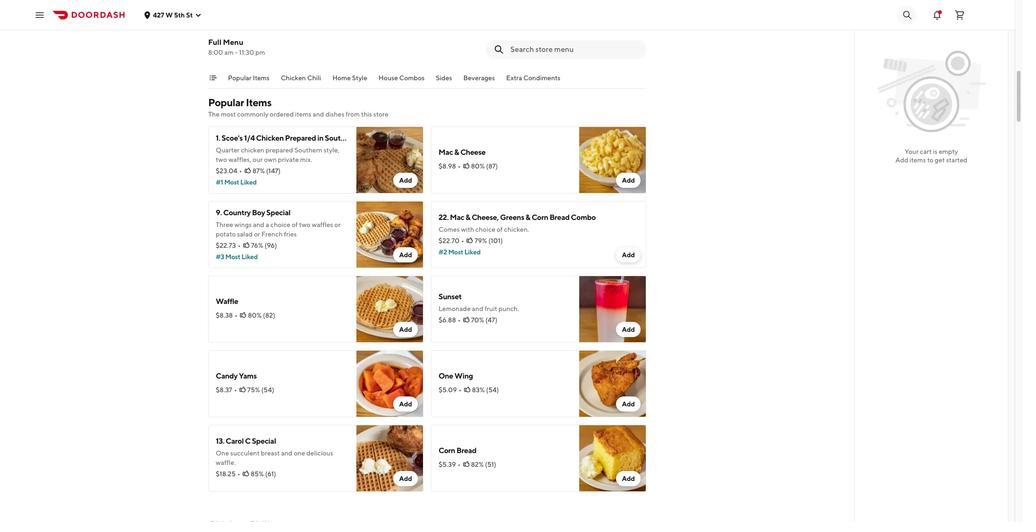 Task type: locate. For each thing, give the bounding box(es) containing it.
of up fries
[[292, 221, 298, 229]]

• for $8.98 •
[[458, 162, 461, 170]]

0 vertical spatial items
[[295, 110, 311, 118]]

9. country boy special three wings and a choice of two waffles or potato salad or french fries
[[216, 208, 341, 238]]

one up $5.09
[[439, 372, 453, 381]]

$5.09 •
[[439, 386, 462, 394]]

1 horizontal spatial southern
[[325, 134, 356, 143]]

chicken up prepared
[[256, 134, 284, 143]]

$23.04 •
[[216, 167, 242, 175]]

1 vertical spatial special
[[252, 437, 276, 446]]

0 vertical spatial chicken
[[281, 74, 306, 82]]

full
[[208, 38, 222, 47]]

corn bread image
[[579, 425, 646, 492]]

most down $22.70 •
[[448, 248, 463, 256]]

mix.
[[300, 156, 312, 163]]

• for $22.73 •
[[238, 242, 241, 249]]

#1
[[216, 178, 223, 186]]

add for one wing
[[622, 400, 635, 408]]

combos
[[399, 74, 425, 82]]

items right ordered
[[295, 110, 311, 118]]

80% (87)
[[471, 162, 498, 170]]

(54) right 83%
[[486, 386, 499, 394]]

$22.73
[[216, 242, 236, 249]]

liked down 87%
[[240, 178, 257, 186]]

1 vertical spatial popular
[[208, 96, 244, 109]]

corn up $5.39
[[439, 446, 455, 455]]

0 horizontal spatial items
[[295, 110, 311, 118]]

bread inside 22. mac & cheese, greens & corn bread combo comes with choice of chicken.
[[550, 213, 570, 222]]

style down this
[[357, 134, 374, 143]]

85%
[[251, 470, 264, 478]]

popular up most
[[208, 96, 244, 109]]

8:00
[[208, 49, 223, 56]]

• right $8.98 on the left of page
[[458, 162, 461, 170]]

chicken inside 1. scoe's 1/4 chicken prepared in southern style quarter chicken prepared southern style, two waffles, our own private mix.
[[256, 134, 284, 143]]

80% for waffle
[[248, 312, 262, 319]]

0 horizontal spatial (54)
[[261, 386, 274, 394]]

southern up mix. at top
[[294, 146, 322, 154]]

1 horizontal spatial choice
[[476, 226, 496, 233]]

1 horizontal spatial one
[[439, 372, 453, 381]]

extra condiments button
[[506, 73, 561, 88]]

and
[[313, 110, 324, 118], [253, 221, 264, 229], [472, 305, 483, 313], [281, 450, 292, 457]]

1 horizontal spatial 80%
[[471, 162, 485, 170]]

items down your
[[910, 156, 926, 164]]

items up commonly
[[246, 96, 272, 109]]

chicken left chili
[[281, 74, 306, 82]]

most down $22.73 •
[[225, 253, 240, 261]]

• right $5.09
[[459, 386, 462, 394]]

special for c
[[252, 437, 276, 446]]

$5.39
[[439, 461, 456, 468]]

liked down 79%
[[464, 248, 481, 256]]

add button for 1. scoe's 1/4 chicken prepared in southern style
[[394, 173, 418, 188]]

from
[[346, 110, 360, 118]]

mac up $8.98 on the left of page
[[439, 148, 453, 157]]

items for popular items the most commonly ordered items and dishes from this store
[[246, 96, 272, 109]]

•
[[458, 162, 461, 170], [239, 167, 242, 175], [461, 237, 464, 245], [238, 242, 241, 249], [235, 312, 238, 319], [458, 316, 461, 324], [234, 386, 237, 394], [459, 386, 462, 394], [458, 461, 461, 468], [238, 470, 240, 478]]

mac right 22.
[[450, 213, 464, 222]]

special inside 13. carol c special one succulent breast and one delicious waffle.
[[252, 437, 276, 446]]

$22.70
[[439, 237, 460, 245]]

and inside 13. carol c special one succulent breast and one delicious waffle.
[[281, 450, 292, 457]]

items down pm
[[253, 74, 270, 82]]

and inside 'sunset lemonade and fruit punch.'
[[472, 305, 483, 313]]

style right home
[[352, 74, 367, 82]]

one up waffle.
[[216, 450, 229, 457]]

choice up 'french'
[[271, 221, 290, 229]]

special for boy
[[266, 208, 291, 217]]

boy
[[252, 208, 265, 217]]

0 horizontal spatial bread
[[457, 446, 477, 455]]

0 vertical spatial bread
[[550, 213, 570, 222]]

1 horizontal spatial bread
[[550, 213, 570, 222]]

(101)
[[489, 237, 503, 245]]

one
[[439, 372, 453, 381], [216, 450, 229, 457]]

2 (54) from the left
[[486, 386, 499, 394]]

bread left 'combo'
[[550, 213, 570, 222]]

1 vertical spatial chicken
[[256, 134, 284, 143]]

76%
[[251, 242, 263, 249]]

extra condiments
[[506, 74, 561, 82]]

two left waffles
[[299, 221, 311, 229]]

80% (82)
[[248, 312, 275, 319]]

2 horizontal spatial &
[[526, 213, 530, 222]]

0 horizontal spatial one
[[216, 450, 229, 457]]

1 horizontal spatial of
[[497, 226, 503, 233]]

0 vertical spatial 80%
[[471, 162, 485, 170]]

1 horizontal spatial two
[[299, 221, 311, 229]]

$8.98 •
[[439, 162, 461, 170]]

or right waffles
[[334, 221, 341, 229]]

three
[[216, 221, 233, 229]]

cart
[[920, 148, 932, 155]]

0 vertical spatial two
[[216, 156, 227, 163]]

or up 76%
[[254, 230, 260, 238]]

• up #3 most liked at the top left of the page
[[238, 242, 241, 249]]

$6.88 •
[[439, 316, 461, 324]]

add button for mac & cheese
[[616, 173, 641, 188]]

0 items, open order cart image
[[954, 9, 966, 21]]

candy yams image
[[357, 350, 424, 417]]

extra
[[506, 74, 522, 82]]

choice inside 22. mac & cheese, greens & corn bread combo comes with choice of chicken.
[[476, 226, 496, 233]]

beverages
[[464, 74, 495, 82]]

special up a
[[266, 208, 291, 217]]

a
[[266, 221, 269, 229]]

choice up the 79% (101)
[[476, 226, 496, 233]]

items inside popular items button
[[253, 74, 270, 82]]

(54)
[[261, 386, 274, 394], [486, 386, 499, 394]]

0 vertical spatial style
[[352, 74, 367, 82]]

country
[[223, 208, 251, 217]]

1 horizontal spatial corn
[[532, 213, 548, 222]]

two down quarter in the top of the page
[[216, 156, 227, 163]]

chicken chili
[[281, 74, 321, 82]]

items
[[253, 74, 270, 82], [246, 96, 272, 109]]

of up (101)
[[497, 226, 503, 233]]

most for mac
[[448, 248, 463, 256]]

0 vertical spatial mac
[[439, 148, 453, 157]]

1 vertical spatial items
[[910, 156, 926, 164]]

add button for candy yams
[[394, 397, 418, 412]]

most
[[221, 110, 236, 118]]

sides button
[[436, 73, 452, 88]]

liked
[[240, 178, 257, 186], [464, 248, 481, 256], [242, 253, 258, 261]]

$8.37
[[216, 386, 232, 394]]

mac
[[439, 148, 453, 157], [450, 213, 464, 222]]

waffles,
[[228, 156, 251, 163]]

items inside the popular items the most commonly ordered items and dishes from this store
[[246, 96, 272, 109]]

breast
[[261, 450, 280, 457]]

1 horizontal spatial or
[[334, 221, 341, 229]]

chicken
[[281, 74, 306, 82], [256, 134, 284, 143]]

1 (54) from the left
[[261, 386, 274, 394]]

& right greens
[[526, 213, 530, 222]]

add button for corn bread
[[616, 471, 641, 486]]

$22.70 •
[[439, 237, 464, 245]]

1 horizontal spatial items
[[910, 156, 926, 164]]

to
[[927, 156, 934, 164]]

most down the $23.04 •
[[224, 178, 239, 186]]

special up breast
[[252, 437, 276, 446]]

(54) right 75%
[[261, 386, 274, 394]]

0 horizontal spatial two
[[216, 156, 227, 163]]

0 vertical spatial popular
[[228, 74, 252, 82]]

bread up 82%
[[457, 446, 477, 455]]

• for $8.38 •
[[235, 312, 238, 319]]

popular inside the popular items the most commonly ordered items and dishes from this store
[[208, 96, 244, 109]]

succulent
[[230, 450, 260, 457]]

popular down -
[[228, 74, 252, 82]]

80% left (82)
[[248, 312, 262, 319]]

our
[[253, 156, 263, 163]]

items inside the your cart is empty add items to get started
[[910, 156, 926, 164]]

1 vertical spatial corn
[[439, 446, 455, 455]]

0 vertical spatial corn
[[532, 213, 548, 222]]

• right $18.25
[[238, 470, 240, 478]]

two
[[216, 156, 227, 163], [299, 221, 311, 229]]

• down waffles, on the left top
[[239, 167, 242, 175]]

house combos button
[[379, 73, 425, 88]]

popular for popular items
[[228, 74, 252, 82]]

chicken.
[[504, 226, 529, 233]]

22. mac & cheese, greens & corn bread combo comes with choice of chicken.
[[439, 213, 596, 233]]

80% left (87)
[[471, 162, 485, 170]]

1 vertical spatial two
[[299, 221, 311, 229]]

85% (61)
[[251, 470, 276, 478]]

80% for mac & cheese
[[471, 162, 485, 170]]

beverages button
[[464, 73, 495, 88]]

& up $8.98 •
[[454, 148, 459, 157]]

liked for boy
[[242, 253, 258, 261]]

mac & cheese image
[[579, 127, 646, 194]]

• right $8.38
[[235, 312, 238, 319]]

$6.88
[[439, 316, 456, 324]]

1 vertical spatial 80%
[[248, 312, 262, 319]]

candy yams
[[216, 372, 257, 381]]

mac inside 22. mac & cheese, greens & corn bread combo comes with choice of chicken.
[[450, 213, 464, 222]]

mac & cheese
[[439, 148, 486, 157]]

1 horizontal spatial (54)
[[486, 386, 499, 394]]

style inside 1. scoe's 1/4 chicken prepared in southern style quarter chicken prepared southern style, two waffles, our own private mix.
[[357, 134, 374, 143]]

0 horizontal spatial or
[[254, 230, 260, 238]]

style
[[352, 74, 367, 82], [357, 134, 374, 143]]

• for $22.70 •
[[461, 237, 464, 245]]

two inside the 9. country boy special three wings and a choice of two waffles or potato salad or french fries
[[299, 221, 311, 229]]

• right $8.37
[[234, 386, 237, 394]]

southern up style,
[[325, 134, 356, 143]]

popular inside button
[[228, 74, 252, 82]]

1 vertical spatial or
[[254, 230, 260, 238]]

• up the #2 most liked
[[461, 237, 464, 245]]

75% (54)
[[247, 386, 274, 394]]

items inside the popular items the most commonly ordered items and dishes from this store
[[295, 110, 311, 118]]

liked down 76%
[[242, 253, 258, 261]]

add for 1. scoe's 1/4 chicken prepared in southern style
[[399, 177, 412, 184]]

$8.38
[[216, 312, 233, 319]]

$8.98
[[439, 162, 456, 170]]

add for mac & cheese
[[622, 177, 635, 184]]

427 w 5th st button
[[144, 11, 202, 19]]

1 vertical spatial southern
[[294, 146, 322, 154]]

and up 70%
[[472, 305, 483, 313]]

special inside the 9. country boy special three wings and a choice of two waffles or potato salad or french fries
[[266, 208, 291, 217]]

corn right greens
[[532, 213, 548, 222]]

choice
[[271, 221, 290, 229], [476, 226, 496, 233]]

• right $5.39
[[458, 461, 461, 468]]

your
[[905, 148, 919, 155]]

0 vertical spatial items
[[253, 74, 270, 82]]

9. country boy special image
[[357, 201, 424, 268]]

1 horizontal spatial &
[[466, 213, 470, 222]]

1 vertical spatial style
[[357, 134, 374, 143]]

0 horizontal spatial 80%
[[248, 312, 262, 319]]

add button for waffle
[[394, 322, 418, 337]]

1 vertical spatial mac
[[450, 213, 464, 222]]

(82)
[[263, 312, 275, 319]]

1 vertical spatial one
[[216, 450, 229, 457]]

liked for &
[[464, 248, 481, 256]]

and left dishes
[[313, 110, 324, 118]]

0 vertical spatial special
[[266, 208, 291, 217]]

dishes
[[325, 110, 344, 118]]

and left a
[[253, 221, 264, 229]]

with
[[461, 226, 474, 233]]

0 horizontal spatial of
[[292, 221, 298, 229]]

punch.
[[499, 305, 519, 313]]

• for $18.25 •
[[238, 470, 240, 478]]

most
[[224, 178, 239, 186], [448, 248, 463, 256], [225, 253, 240, 261]]

condiments
[[524, 74, 561, 82]]

& up with
[[466, 213, 470, 222]]

special
[[266, 208, 291, 217], [252, 437, 276, 446]]

of
[[292, 221, 298, 229], [497, 226, 503, 233]]

house
[[379, 74, 398, 82]]

(61)
[[265, 470, 276, 478]]

of inside 22. mac & cheese, greens & corn bread combo comes with choice of chicken.
[[497, 226, 503, 233]]

items for popular items
[[253, 74, 270, 82]]

sides
[[436, 74, 452, 82]]

and left one
[[281, 450, 292, 457]]

83% (54)
[[472, 386, 499, 394]]

• right $6.88
[[458, 316, 461, 324]]

0 horizontal spatial choice
[[271, 221, 290, 229]]

1 vertical spatial items
[[246, 96, 272, 109]]

0 vertical spatial or
[[334, 221, 341, 229]]



Task type: vqa. For each thing, say whether or not it's contained in the screenshot.
• DOORDASH ORDER
no



Task type: describe. For each thing, give the bounding box(es) containing it.
and inside the 9. country boy special three wings and a choice of two waffles or potato salad or french fries
[[253, 221, 264, 229]]

Item Search search field
[[510, 44, 639, 55]]

76% (96)
[[251, 242, 277, 249]]

chicken
[[241, 146, 264, 154]]

waffle.
[[216, 459, 236, 467]]

82%
[[471, 461, 484, 468]]

add for corn bread
[[622, 475, 635, 483]]

sunset image
[[579, 276, 646, 343]]

w
[[166, 11, 173, 19]]

1 vertical spatial bread
[[457, 446, 477, 455]]

87% (147)
[[253, 167, 281, 175]]

#1 most liked
[[216, 178, 257, 186]]

lemonade
[[439, 305, 471, 313]]

• for $8.37 •
[[234, 386, 237, 394]]

0 horizontal spatial corn
[[439, 446, 455, 455]]

popular for popular items the most commonly ordered items and dishes from this store
[[208, 96, 244, 109]]

#2
[[439, 248, 447, 256]]

and inside the popular items the most commonly ordered items and dishes from this store
[[313, 110, 324, 118]]

get
[[935, 156, 945, 164]]

chicken inside chicken chili button
[[281, 74, 306, 82]]

ordered
[[270, 110, 294, 118]]

75%
[[247, 386, 260, 394]]

most for country
[[225, 253, 240, 261]]

am
[[224, 49, 234, 56]]

prepared
[[285, 134, 316, 143]]

most for scoe's
[[224, 178, 239, 186]]

sunset
[[439, 292, 462, 301]]

commonly
[[237, 110, 269, 118]]

home style
[[333, 74, 367, 82]]

0 vertical spatial one
[[439, 372, 453, 381]]

comes
[[439, 226, 460, 233]]

empty
[[939, 148, 958, 155]]

427 w 5th st
[[153, 11, 193, 19]]

add for waffle
[[399, 326, 412, 333]]

pm
[[255, 49, 265, 56]]

0 horizontal spatial &
[[454, 148, 459, 157]]

of inside the 9. country boy special three wings and a choice of two waffles or potato salad or french fries
[[292, 221, 298, 229]]

combo
[[571, 213, 596, 222]]

13. carol c special one succulent breast and one delicious waffle.
[[216, 437, 333, 467]]

salad
[[237, 230, 253, 238]]

corn bread
[[439, 446, 477, 455]]

liked for 1/4
[[240, 178, 257, 186]]

corn inside 22. mac & cheese, greens & corn bread combo comes with choice of chicken.
[[532, 213, 548, 222]]

your cart is empty add items to get started
[[896, 148, 968, 164]]

$8.38 •
[[216, 312, 238, 319]]

(47)
[[486, 316, 497, 324]]

add for 13. carol c special
[[399, 475, 412, 483]]

wing
[[455, 372, 473, 381]]

add button for sunset
[[616, 322, 641, 337]]

greens
[[500, 213, 524, 222]]

1. scoe's 1/4 chicken prepared in southern style image
[[357, 127, 424, 194]]

0 vertical spatial southern
[[325, 134, 356, 143]]

70% (47)
[[471, 316, 497, 324]]

private
[[278, 156, 299, 163]]

add button for 13. carol c special
[[394, 471, 418, 486]]

• for $6.88 •
[[458, 316, 461, 324]]

fries
[[284, 230, 297, 238]]

(87)
[[486, 162, 498, 170]]

$5.39 •
[[439, 461, 461, 468]]

$5.09
[[439, 386, 457, 394]]

• for $23.04 •
[[239, 167, 242, 175]]

this
[[361, 110, 372, 118]]

1. scoe's 1/4 chicken prepared in southern style quarter chicken prepared southern style, two waffles, our own private mix.
[[216, 134, 374, 163]]

• for $5.09 •
[[459, 386, 462, 394]]

add button for one wing
[[616, 397, 641, 412]]

#3 most liked
[[216, 253, 258, 261]]

add for sunset
[[622, 326, 635, 333]]

one wing
[[439, 372, 473, 381]]

wings
[[235, 221, 252, 229]]

(54) for wing
[[486, 386, 499, 394]]

full menu 8:00 am - 11:30 pm
[[208, 38, 265, 56]]

two inside 1. scoe's 1/4 chicken prepared in southern style quarter chicken prepared southern style, two waffles, our own private mix.
[[216, 156, 227, 163]]

home
[[333, 74, 351, 82]]

house combos
[[379, 74, 425, 82]]

st
[[186, 11, 193, 19]]

sunset lemonade and fruit punch.
[[439, 292, 519, 313]]

$18.25
[[216, 470, 236, 478]]

cheese,
[[472, 213, 499, 222]]

83%
[[472, 386, 485, 394]]

menu
[[223, 38, 243, 47]]

popular items the most commonly ordered items and dishes from this store
[[208, 96, 389, 118]]

fruit
[[485, 305, 497, 313]]

style inside button
[[352, 74, 367, 82]]

choice inside the 9. country boy special three wings and a choice of two waffles or potato salad or french fries
[[271, 221, 290, 229]]

open menu image
[[34, 9, 45, 21]]

79% (101)
[[475, 237, 503, 245]]

-
[[235, 49, 238, 56]]

show menu categories image
[[209, 74, 217, 82]]

notification bell image
[[932, 9, 943, 21]]

chili
[[307, 74, 321, 82]]

started
[[946, 156, 968, 164]]

is
[[933, 148, 938, 155]]

carol
[[226, 437, 244, 446]]

13. carol c special image
[[357, 425, 424, 492]]

add inside the your cart is empty add items to get started
[[896, 156, 909, 164]]

82% (51)
[[471, 461, 496, 468]]

#2 most liked
[[439, 248, 481, 256]]

add for 9. country boy special
[[399, 251, 412, 259]]

$22.73 •
[[216, 242, 241, 249]]

• for $5.39 •
[[458, 461, 461, 468]]

chicken chili button
[[281, 73, 321, 88]]

$18.25 •
[[216, 470, 240, 478]]

$8.37 •
[[216, 386, 237, 394]]

waffle image
[[357, 276, 424, 343]]

one wing image
[[579, 350, 646, 417]]

waffle
[[216, 297, 238, 306]]

scoe's
[[222, 134, 243, 143]]

add for candy yams
[[399, 400, 412, 408]]

0 horizontal spatial southern
[[294, 146, 322, 154]]

potato
[[216, 230, 236, 238]]

one
[[294, 450, 305, 457]]

one inside 13. carol c special one succulent breast and one delicious waffle.
[[216, 450, 229, 457]]

(96)
[[265, 242, 277, 249]]

quarter
[[216, 146, 240, 154]]

store
[[373, 110, 389, 118]]

1.
[[216, 134, 220, 143]]

(147)
[[266, 167, 281, 175]]

add button for 9. country boy special
[[394, 247, 418, 263]]

(54) for yams
[[261, 386, 274, 394]]



